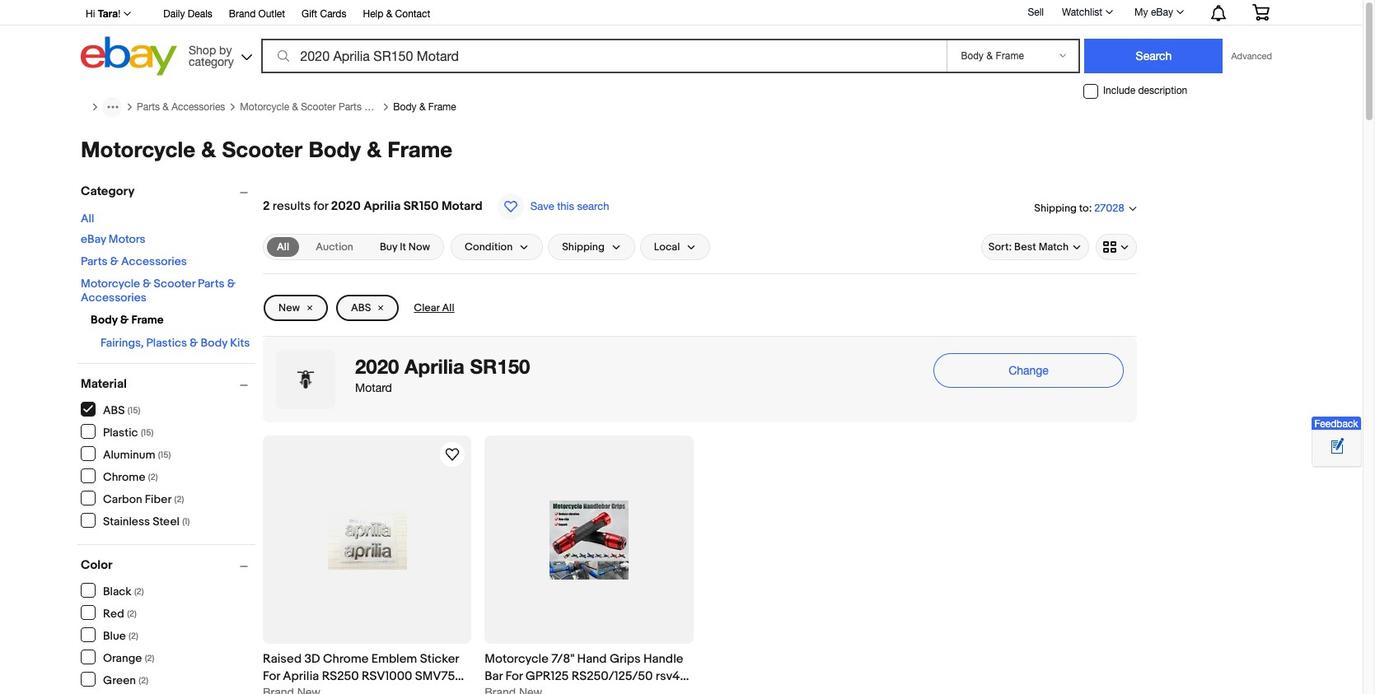 Task type: vqa. For each thing, say whether or not it's contained in the screenshot.
the leftmost the SR150
yes



Task type: locate. For each thing, give the bounding box(es) containing it.
abs right new link
[[351, 302, 371, 315]]

for inside motorcycle 7/8" hand grips handle bar for gpr125 rs250/125/50 rsv4 1000 aprc rf
[[506, 670, 523, 685]]

0 vertical spatial motard
[[442, 199, 483, 214]]

2 results for 2020 aprilia sr150 motard
[[263, 199, 483, 214]]

0 horizontal spatial shipping
[[562, 241, 605, 254]]

(2) for chrome
[[148, 472, 158, 483]]

ebay inside account navigation
[[1152, 7, 1174, 18]]

(2) inside blue (2)
[[129, 631, 138, 642]]

category
[[189, 55, 234, 68]]

0 horizontal spatial aprilia
[[283, 670, 319, 685]]

for
[[263, 670, 280, 685], [506, 670, 523, 685]]

chrome up carbon
[[103, 470, 145, 484]]

1 vertical spatial shipping
[[562, 241, 605, 254]]

(2)
[[148, 472, 158, 483], [174, 494, 184, 505], [134, 587, 144, 597], [127, 609, 137, 620], [129, 631, 138, 642], [145, 653, 154, 664], [139, 676, 148, 686]]

save this search
[[531, 200, 610, 213]]

plastic
[[103, 426, 138, 440]]

scooter up 2
[[222, 137, 303, 162]]

1 vertical spatial motard
[[355, 382, 392, 395]]

0 horizontal spatial motard
[[355, 382, 392, 395]]

daily deals
[[163, 8, 213, 20]]

2 vertical spatial all
[[442, 302, 455, 315]]

2 vertical spatial scooter
[[154, 277, 195, 291]]

2 vertical spatial frame
[[131, 313, 164, 327]]

frame
[[429, 101, 457, 113], [388, 137, 453, 162], [131, 313, 164, 327]]

all link
[[81, 212, 94, 226], [267, 237, 299, 257]]

abs inside 2020 aprilia sr150 main content
[[351, 302, 371, 315]]

for
[[314, 199, 329, 214]]

all link up ebay motors link
[[81, 212, 94, 226]]

shipping inside shipping to : 27028
[[1035, 202, 1077, 215]]

1 vertical spatial abs
[[103, 404, 125, 418]]

motard up condition
[[442, 199, 483, 214]]

kits
[[230, 336, 250, 350]]

motorcycle up bar
[[485, 652, 549, 668]]

it
[[400, 241, 406, 254]]

1 for from the left
[[263, 670, 280, 685]]

motard inside 2020 aprilia sr150 motard
[[355, 382, 392, 395]]

accessories
[[172, 101, 225, 113], [374, 101, 427, 113], [121, 255, 187, 269], [81, 291, 147, 305]]

0 vertical spatial motorcycle & scooter parts & accessories link
[[240, 101, 427, 113]]

1 vertical spatial aprilia
[[405, 355, 465, 378]]

0 horizontal spatial sr150
[[404, 199, 439, 214]]

stainless steel (1)
[[103, 515, 190, 529]]

motorcycle 7/8" hand grips handle bar for gpr125 rs250/125/50 rsv4 1000 aprc rf image
[[550, 501, 629, 580]]

category
[[81, 184, 135, 200]]

(15) up aluminum (15)
[[141, 427, 154, 438]]

shipping left to
[[1035, 202, 1077, 215]]

category button
[[81, 184, 256, 200]]

all down results
[[277, 241, 290, 254]]

0 vertical spatial abs
[[351, 302, 371, 315]]

red (2)
[[103, 607, 137, 621]]

smv750
[[415, 670, 463, 685]]

(15) right aluminum
[[158, 450, 171, 460]]

1 horizontal spatial body & frame
[[394, 101, 457, 113]]

0 vertical spatial aprilia
[[364, 199, 401, 214]]

(2) right fiber
[[174, 494, 184, 505]]

black (2)
[[103, 585, 144, 599]]

plastic (15)
[[103, 426, 154, 440]]

buy it now
[[380, 241, 430, 254]]

new
[[279, 302, 300, 315]]

rsv4
[[656, 670, 680, 685]]

motard down abs link
[[355, 382, 392, 395]]

shop by category button
[[181, 37, 256, 72]]

hand
[[578, 652, 607, 668]]

0 vertical spatial all
[[81, 212, 94, 226]]

(2) right red
[[127, 609, 137, 620]]

parts & accessories link down "category"
[[137, 101, 225, 113]]

0 horizontal spatial ebay
[[81, 232, 106, 247]]

motorcycle up motorcycle & scooter body & frame
[[240, 101, 289, 113]]

0 vertical spatial body & frame
[[394, 101, 457, 113]]

aprilia up decal
[[283, 670, 319, 685]]

all up ebay motors link
[[81, 212, 94, 226]]

scooter up fairings, plastics & body kits
[[154, 277, 195, 291]]

motorcycle down ebay motors link
[[81, 277, 140, 291]]

1 horizontal spatial motard
[[442, 199, 483, 214]]

aprilia inside 2020 aprilia sr150 motard
[[405, 355, 465, 378]]

watchlist
[[1063, 7, 1103, 18]]

shipping
[[1035, 202, 1077, 215], [562, 241, 605, 254]]

1 vertical spatial chrome
[[323, 652, 369, 668]]

motorcycle up category dropdown button at left
[[81, 137, 196, 162]]

for right bar
[[506, 670, 523, 685]]

hi
[[86, 8, 95, 20]]

1 vertical spatial 2020
[[355, 355, 399, 378]]

(15) for plastic
[[141, 427, 154, 438]]

fairings,
[[101, 336, 144, 350]]

motorcycle inside motorcycle 7/8" hand grips handle bar for gpr125 rs250/125/50 rsv4 1000 aprc rf
[[485, 652, 549, 668]]

1 horizontal spatial all
[[277, 241, 290, 254]]

1 vertical spatial all
[[277, 241, 290, 254]]

motorcycle & scooter parts & accessories link up the plastics
[[81, 277, 236, 305]]

1 horizontal spatial motorcycle & scooter parts & accessories link
[[240, 101, 427, 113]]

1 horizontal spatial for
[[506, 670, 523, 685]]

2 horizontal spatial aprilia
[[405, 355, 465, 378]]

parts & accessories link down motors
[[81, 255, 187, 269]]

(15) inside abs (15)
[[128, 405, 140, 416]]

shipping inside dropdown button
[[562, 241, 605, 254]]

(15)
[[128, 405, 140, 416], [141, 427, 154, 438], [158, 450, 171, 460]]

shipping down search
[[562, 241, 605, 254]]

(2) right 'orange'
[[145, 653, 154, 664]]

abs up plastic
[[103, 404, 125, 418]]

1 horizontal spatial chrome
[[323, 652, 369, 668]]

0 horizontal spatial body & frame
[[91, 313, 164, 327]]

shipping for shipping to : 27028
[[1035, 202, 1077, 215]]

0 vertical spatial (15)
[[128, 405, 140, 416]]

(2) inside green (2)
[[139, 676, 148, 686]]

motorcycle
[[240, 101, 289, 113], [81, 137, 196, 162], [81, 277, 140, 291], [485, 652, 549, 668]]

(1)
[[182, 517, 190, 527]]

1 vertical spatial (15)
[[141, 427, 154, 438]]

(2) up fiber
[[148, 472, 158, 483]]

1 horizontal spatial sr150
[[470, 355, 530, 378]]

my ebay
[[1135, 7, 1174, 18]]

1 horizontal spatial shipping
[[1035, 202, 1077, 215]]

raised 3d chrome emblem sticker for aprilia rs250 rsv1000 smv750 silver decal link
[[263, 651, 472, 695]]

shop
[[189, 43, 216, 56]]

0 horizontal spatial abs
[[103, 404, 125, 418]]

1 vertical spatial ebay
[[81, 232, 106, 247]]

aprilia
[[364, 199, 401, 214], [405, 355, 465, 378], [283, 670, 319, 685]]

help & contact link
[[363, 6, 431, 24]]

(15) inside the plastic (15)
[[141, 427, 154, 438]]

decal
[[296, 687, 329, 695]]

1 vertical spatial sr150
[[470, 355, 530, 378]]

0 vertical spatial ebay
[[1152, 7, 1174, 18]]

(2) right 'green'
[[139, 676, 148, 686]]

buy
[[380, 241, 398, 254]]

0 vertical spatial scooter
[[301, 101, 336, 113]]

1 vertical spatial scooter
[[222, 137, 303, 162]]

motard
[[442, 199, 483, 214], [355, 382, 392, 395]]

1 horizontal spatial all link
[[267, 237, 299, 257]]

aprilia down clear all
[[405, 355, 465, 378]]

to
[[1080, 202, 1090, 215]]

match
[[1039, 241, 1069, 254]]

0 horizontal spatial chrome
[[103, 470, 145, 484]]

motorcycle & scooter parts & accessories
[[240, 101, 427, 113]]

0 vertical spatial all link
[[81, 212, 94, 226]]

(2) inside chrome (2)
[[148, 472, 158, 483]]

1 horizontal spatial ebay
[[1152, 7, 1174, 18]]

scooter for parts
[[301, 101, 336, 113]]

scooter for body
[[222, 137, 303, 162]]

for up silver
[[263, 670, 280, 685]]

0 horizontal spatial for
[[263, 670, 280, 685]]

2020 right for
[[331, 199, 361, 214]]

(2) inside orange (2)
[[145, 653, 154, 664]]

condition
[[465, 241, 513, 254]]

fairings, plastics & body kits link
[[101, 336, 250, 350]]

blue (2)
[[103, 629, 138, 643]]

sr150 inside 2020 aprilia sr150 motard
[[470, 355, 530, 378]]

2 horizontal spatial all
[[442, 302, 455, 315]]

outlet
[[259, 8, 285, 20]]

all
[[81, 212, 94, 226], [277, 241, 290, 254], [442, 302, 455, 315]]

red
[[103, 607, 124, 621]]

2 vertical spatial aprilia
[[283, 670, 319, 685]]

Search for anything text field
[[264, 40, 944, 72]]

0 horizontal spatial motorcycle & scooter parts & accessories link
[[81, 277, 236, 305]]

motorcycle for motorcycle & scooter body & frame
[[81, 137, 196, 162]]

1 horizontal spatial abs
[[351, 302, 371, 315]]

all link down results
[[267, 237, 299, 257]]

ebay
[[1152, 7, 1174, 18], [81, 232, 106, 247]]

motorcycle & scooter parts & accessories link
[[240, 101, 427, 113], [81, 277, 236, 305]]

aprilia up buy
[[364, 199, 401, 214]]

scooter inside ebay motors parts & accessories motorcycle & scooter parts & accessories
[[154, 277, 195, 291]]

(2) inside red (2)
[[127, 609, 137, 620]]

2 for from the left
[[506, 670, 523, 685]]

body & frame link
[[394, 101, 457, 113]]

fiber
[[145, 493, 172, 507]]

1 horizontal spatial aprilia
[[364, 199, 401, 214]]

1 vertical spatial all link
[[267, 237, 299, 257]]

scooter up motorcycle & scooter body & frame
[[301, 101, 336, 113]]

all right clear
[[442, 302, 455, 315]]

listing options selector. gallery view selected. image
[[1104, 241, 1130, 254]]

daily
[[163, 8, 185, 20]]

None submit
[[1085, 39, 1224, 73]]

orange (2)
[[103, 652, 154, 666]]

emblem
[[372, 652, 417, 668]]

0 vertical spatial sr150
[[404, 199, 439, 214]]

motorcycle inside ebay motors parts & accessories motorcycle & scooter parts & accessories
[[81, 277, 140, 291]]

(15) up the plastic (15)
[[128, 405, 140, 416]]

(2) inside black (2)
[[134, 587, 144, 597]]

ebay inside ebay motors parts & accessories motorcycle & scooter parts & accessories
[[81, 232, 106, 247]]

2 vertical spatial (15)
[[158, 450, 171, 460]]

sr150
[[404, 199, 439, 214], [470, 355, 530, 378]]

motorcycle 7/8" hand grips handle bar for gpr125 rs250/125/50 rsv4 1000 aprc rf heading
[[485, 652, 689, 695]]

parts & accessories link
[[137, 101, 225, 113], [81, 255, 187, 269]]

auction
[[316, 241, 354, 254]]

cards
[[320, 8, 347, 20]]

ebay right my
[[1152, 7, 1174, 18]]

2020 down abs link
[[355, 355, 399, 378]]

gpr125
[[526, 670, 569, 685]]

ebay left motors
[[81, 232, 106, 247]]

2
[[263, 199, 270, 214]]

motorcycle & scooter parts & accessories link up motorcycle & scooter body & frame
[[240, 101, 427, 113]]

(2) right 'black'
[[134, 587, 144, 597]]

2020 inside 2020 aprilia sr150 motard
[[355, 355, 399, 378]]

aluminum
[[103, 448, 155, 462]]

advanced
[[1232, 51, 1273, 61]]

motors
[[109, 232, 146, 247]]

0 vertical spatial shipping
[[1035, 202, 1077, 215]]

1 vertical spatial motorcycle & scooter parts & accessories link
[[81, 277, 236, 305]]

chrome up 'rs250'
[[323, 652, 369, 668]]

0 horizontal spatial all link
[[81, 212, 94, 226]]

chrome
[[103, 470, 145, 484], [323, 652, 369, 668]]

(15) inside aluminum (15)
[[158, 450, 171, 460]]

(2) right blue
[[129, 631, 138, 642]]

hi tara !
[[86, 7, 121, 20]]

(15) for abs
[[128, 405, 140, 416]]

your shopping cart image
[[1252, 4, 1271, 21]]



Task type: describe. For each thing, give the bounding box(es) containing it.
aprilia inside raised 3d chrome emblem sticker for aprilia rs250 rsv1000 smv750 silver decal
[[283, 670, 319, 685]]

rsv1000
[[362, 670, 413, 685]]

green (2)
[[103, 674, 148, 688]]

(2) for black
[[134, 587, 144, 597]]

local
[[654, 241, 680, 254]]

watch raised 3d chrome emblem sticker for aprilia rs250 rsv1000 smv750 silver decal image
[[443, 445, 463, 465]]

(2) for red
[[127, 609, 137, 620]]

green
[[103, 674, 136, 688]]

handle
[[644, 652, 684, 668]]

none submit inside 'shop by category' banner
[[1085, 39, 1224, 73]]

color button
[[81, 558, 256, 574]]

blue
[[103, 629, 126, 643]]

include
[[1104, 85, 1136, 97]]

rf
[[550, 687, 565, 695]]

& inside account navigation
[[386, 8, 393, 20]]

watchlist link
[[1054, 2, 1121, 22]]

feedback
[[1315, 419, 1359, 430]]

by
[[219, 43, 232, 56]]

1000
[[485, 687, 512, 695]]

raised
[[263, 652, 302, 668]]

description
[[1139, 85, 1188, 97]]

search
[[578, 200, 610, 213]]

!
[[118, 8, 121, 20]]

shop by category
[[189, 43, 234, 68]]

advanced link
[[1224, 40, 1281, 73]]

gift cards link
[[302, 6, 347, 24]]

1 vertical spatial body & frame
[[91, 313, 164, 327]]

motorcycle 7/8" hand grips handle bar for gpr125 rs250/125/50 rsv4 1000 aprc rf link
[[485, 651, 694, 695]]

(2) for green
[[139, 676, 148, 686]]

best
[[1015, 241, 1037, 254]]

raised 3d chrome emblem sticker for aprilia rs250 rsv1000 smv750 silver decal
[[263, 652, 463, 695]]

0 vertical spatial chrome
[[103, 470, 145, 484]]

abs (15)
[[103, 404, 140, 418]]

motorcycle 7/8" hand grips handle bar for gpr125 rs250/125/50 rsv4 1000 aprc rf
[[485, 652, 684, 695]]

1 vertical spatial frame
[[388, 137, 453, 162]]

3d
[[305, 652, 320, 668]]

save this search button
[[493, 193, 614, 221]]

all link inside 2020 aprilia sr150 main content
[[267, 237, 299, 257]]

(15) for aluminum
[[158, 450, 171, 460]]

fairings, plastics & body kits
[[101, 336, 250, 350]]

shipping button
[[548, 234, 636, 261]]

clear
[[414, 302, 440, 315]]

tara
[[98, 7, 118, 20]]

2020 aprilia sr150 main content
[[256, 176, 1144, 695]]

carbon
[[103, 493, 142, 507]]

gift
[[302, 8, 318, 20]]

brand
[[229, 8, 256, 20]]

abs for abs (15)
[[103, 404, 125, 418]]

change
[[1009, 364, 1049, 378]]

27028
[[1095, 202, 1125, 215]]

1 vertical spatial parts & accessories link
[[81, 255, 187, 269]]

motorcycle & scooter body & frame
[[81, 137, 453, 162]]

abs for abs
[[351, 302, 371, 315]]

condition button
[[451, 234, 543, 261]]

results
[[273, 199, 311, 214]]

raised 3d chrome emblem sticker for aprilia rs250 rsv1000 smv750 silver decal image
[[328, 511, 407, 570]]

(2) inside 'carbon fiber (2)'
[[174, 494, 184, 505]]

new link
[[264, 295, 328, 322]]

help
[[363, 8, 384, 20]]

material button
[[81, 377, 256, 392]]

silver
[[263, 687, 294, 695]]

chrome inside raised 3d chrome emblem sticker for aprilia rs250 rsv1000 smv750 silver decal
[[323, 652, 369, 668]]

sell
[[1028, 6, 1045, 18]]

shop by category banner
[[77, 0, 1283, 80]]

0 vertical spatial 2020
[[331, 199, 361, 214]]

0 vertical spatial frame
[[429, 101, 457, 113]]

grips
[[610, 652, 641, 668]]

ebay motors parts & accessories motorcycle & scooter parts & accessories
[[81, 232, 236, 305]]

my
[[1135, 7, 1149, 18]]

clear all
[[414, 302, 455, 315]]

auction link
[[306, 237, 364, 257]]

ebay motors link
[[81, 232, 146, 247]]

shipping for shipping
[[562, 241, 605, 254]]

buy it now link
[[370, 237, 440, 257]]

now
[[409, 241, 430, 254]]

plastics
[[146, 336, 187, 350]]

steel
[[153, 515, 180, 529]]

abs link
[[336, 295, 399, 322]]

gift cards
[[302, 8, 347, 20]]

parts & accessories
[[137, 101, 225, 113]]

raised 3d chrome emblem sticker for aprilia rs250 rsv1000 smv750 silver decal heading
[[263, 652, 464, 695]]

this
[[558, 200, 575, 213]]

contact
[[395, 8, 431, 20]]

All selected text field
[[277, 240, 290, 255]]

rs250
[[322, 670, 359, 685]]

material
[[81, 377, 127, 392]]

aluminum (15)
[[103, 448, 171, 462]]

chrome (2)
[[103, 470, 158, 484]]

include description
[[1104, 85, 1188, 97]]

clear all link
[[408, 295, 461, 322]]

sort:
[[989, 241, 1013, 254]]

0 horizontal spatial all
[[81, 212, 94, 226]]

bar
[[485, 670, 503, 685]]

(2) for blue
[[129, 631, 138, 642]]

7/8"
[[552, 652, 575, 668]]

save
[[531, 200, 555, 213]]

my ebay link
[[1126, 2, 1192, 22]]

deals
[[188, 8, 213, 20]]

motorcycle for motorcycle 7/8" hand grips handle bar for gpr125 rs250/125/50 rsv4 1000 aprc rf
[[485, 652, 549, 668]]

motorcycle for motorcycle & scooter parts & accessories
[[240, 101, 289, 113]]

daily deals link
[[163, 6, 213, 24]]

sort: best match
[[989, 241, 1069, 254]]

account navigation
[[77, 0, 1283, 26]]

for inside raised 3d chrome emblem sticker for aprilia rs250 rsv1000 smv750 silver decal
[[263, 670, 280, 685]]

carbon fiber (2)
[[103, 493, 184, 507]]

(2) for orange
[[145, 653, 154, 664]]

color
[[81, 558, 112, 574]]

brand outlet
[[229, 8, 285, 20]]

0 vertical spatial parts & accessories link
[[137, 101, 225, 113]]

shipping to : 27028
[[1035, 202, 1125, 215]]



